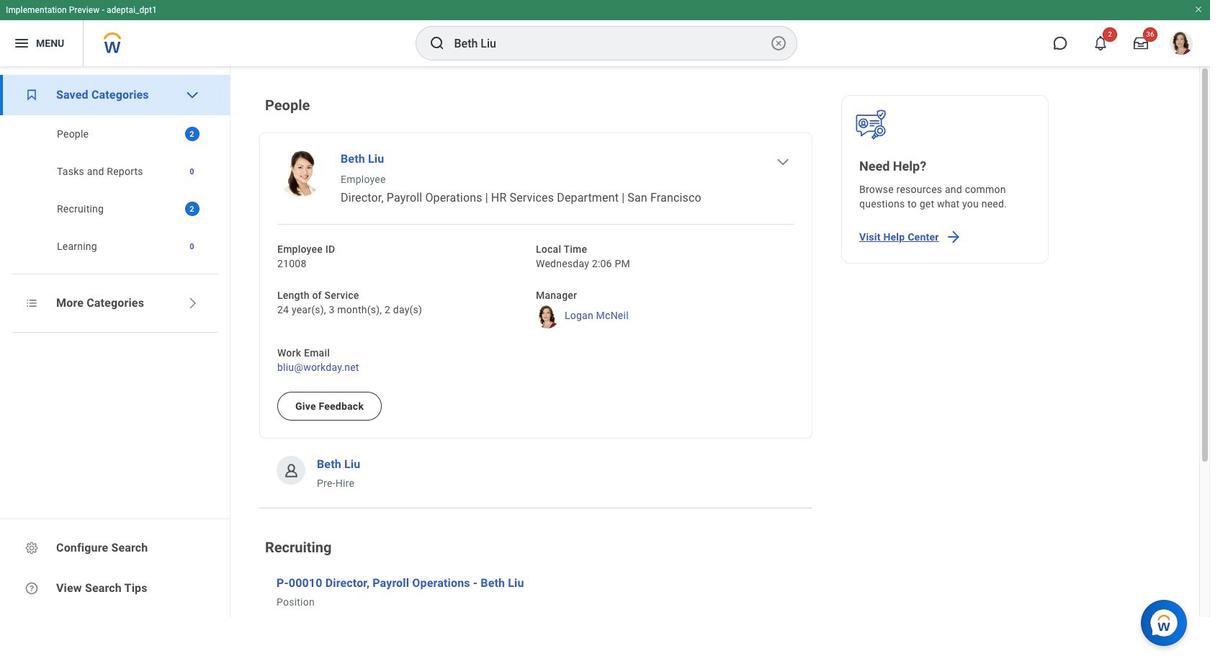 Task type: locate. For each thing, give the bounding box(es) containing it.
1 horizontal spatial chevron down image
[[776, 155, 790, 169]]

notifications large image
[[1093, 36, 1108, 50]]

justify image
[[13, 35, 30, 52]]

Search Workday  search field
[[454, 27, 767, 59]]

main content
[[230, 66, 1210, 669]]

question outline image
[[24, 581, 39, 596]]

2 results element
[[185, 127, 199, 141], [185, 202, 199, 216]]

prompts image
[[24, 296, 39, 310]]

banner
[[0, 0, 1210, 66]]

x circle image
[[770, 35, 787, 52]]

media mylearning image
[[24, 88, 39, 102]]

user image
[[282, 461, 300, 479]]

0 vertical spatial chevron down image
[[185, 88, 199, 102]]

arrow right image
[[945, 228, 962, 246]]

chevron down image
[[185, 88, 199, 102], [776, 155, 790, 169]]

list
[[0, 75, 230, 265], [259, 95, 812, 669], [0, 115, 230, 265], [259, 133, 812, 491]]

close environment banner image
[[1194, 5, 1203, 14]]

0 horizontal spatial chevron down image
[[185, 88, 199, 102]]

1 2 results element from the top
[[185, 127, 199, 141]]

1 vertical spatial 2 results element
[[185, 202, 199, 216]]

2 2 results element from the top
[[185, 202, 199, 216]]

search image
[[428, 35, 445, 52]]

1 vertical spatial chevron down image
[[776, 155, 790, 169]]

go to beth liu image
[[277, 151, 323, 197]]

0 vertical spatial 2 results element
[[185, 127, 199, 141]]



Task type: describe. For each thing, give the bounding box(es) containing it.
chevron right image
[[185, 296, 199, 310]]

gear image
[[24, 541, 39, 555]]

inbox large image
[[1134, 36, 1148, 50]]

profile logan mcneil image
[[1170, 32, 1193, 58]]

go to logan mcneil image
[[536, 305, 559, 328]]



Task type: vqa. For each thing, say whether or not it's contained in the screenshot.
close environment banner icon
yes



